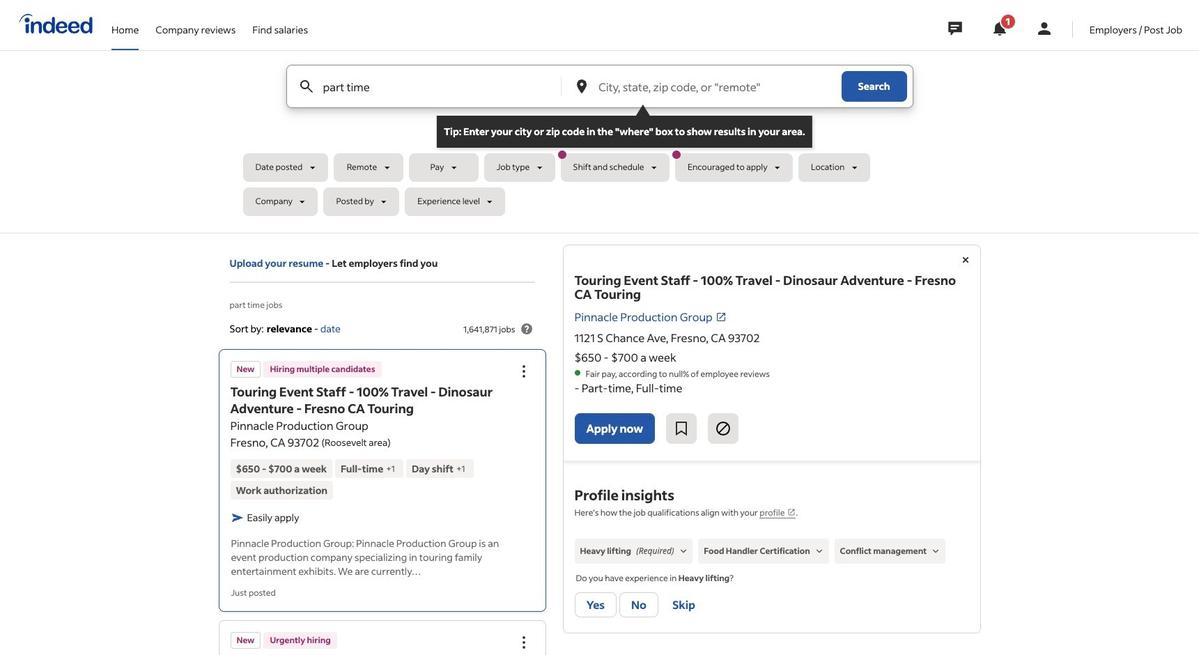 Task type: vqa. For each thing, say whether or not it's contained in the screenshot.
per within the airline wheelchair assistant $13.67 per hour 113 salaries reported
no



Task type: describe. For each thing, give the bounding box(es) containing it.
messages unread count 0 image
[[946, 15, 965, 43]]

help icon image
[[518, 321, 535, 337]]

pinnacle production group (opens in a new tab) image
[[716, 312, 727, 323]]

job actions for sale representative is collapsed image
[[515, 634, 532, 651]]

close job details image
[[957, 252, 974, 268]]



Task type: locate. For each thing, give the bounding box(es) containing it.
job actions for touring event staff - 100% travel - dinosaur adventure - fresno ca touring is collapsed image
[[515, 363, 532, 380]]

search: Job title, keywords, or company text field
[[320, 66, 538, 107]]

missing qualification image
[[813, 545, 826, 558], [930, 545, 942, 558]]

None search field
[[243, 65, 957, 222]]

1 horizontal spatial missing qualification image
[[930, 545, 942, 558]]

1 missing qualification image from the left
[[813, 545, 826, 558]]

0 horizontal spatial missing qualification image
[[813, 545, 826, 558]]

account image
[[1036, 20, 1053, 37]]

Edit location text field
[[596, 66, 836, 107]]

2 missing qualification image from the left
[[930, 545, 942, 558]]

profile (opens in a new window) image
[[788, 508, 796, 516]]

not interested image
[[715, 420, 732, 437]]

save this job image
[[673, 420, 690, 437]]

missing qualification image
[[677, 545, 690, 558]]



